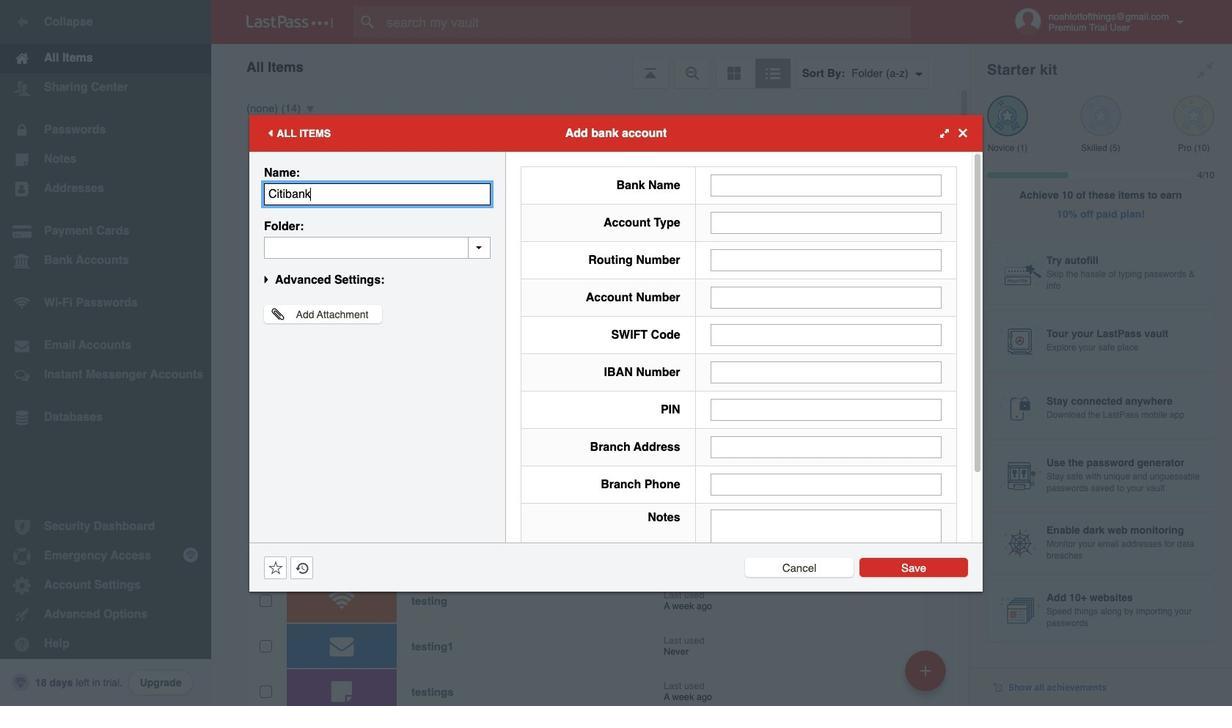 Task type: locate. For each thing, give the bounding box(es) containing it.
lastpass image
[[247, 15, 333, 29]]

None text field
[[264, 183, 491, 205], [711, 212, 942, 234], [264, 237, 491, 259], [711, 324, 942, 346], [711, 361, 942, 383], [711, 436, 942, 458], [711, 474, 942, 496], [264, 183, 491, 205], [711, 212, 942, 234], [264, 237, 491, 259], [711, 324, 942, 346], [711, 361, 942, 383], [711, 436, 942, 458], [711, 474, 942, 496]]

new item image
[[921, 666, 931, 676]]

search my vault text field
[[354, 6, 940, 38]]

None text field
[[711, 174, 942, 196], [711, 249, 942, 271], [711, 286, 942, 308], [711, 399, 942, 421], [711, 510, 942, 600], [711, 174, 942, 196], [711, 249, 942, 271], [711, 286, 942, 308], [711, 399, 942, 421], [711, 510, 942, 600]]

dialog
[[249, 115, 983, 610]]

vault options navigation
[[211, 44, 970, 88]]

Search search field
[[354, 6, 940, 38]]

main navigation navigation
[[0, 0, 211, 707]]



Task type: vqa. For each thing, say whether or not it's contained in the screenshot.
the LastPass image
yes



Task type: describe. For each thing, give the bounding box(es) containing it.
new item navigation
[[900, 646, 955, 707]]



